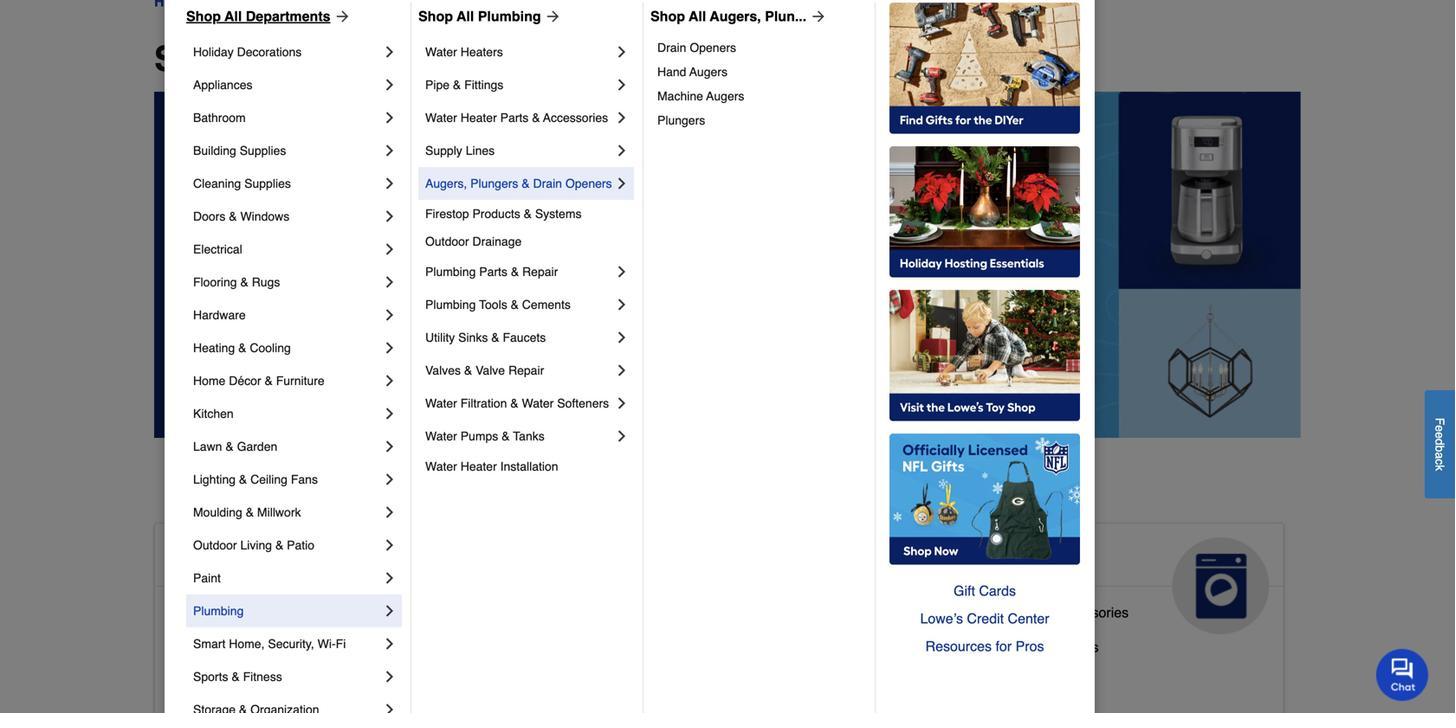 Task type: describe. For each thing, give the bounding box(es) containing it.
lowe's credit center link
[[890, 606, 1080, 633]]

1 vertical spatial appliances
[[941, 545, 1070, 573]]

paint link
[[193, 562, 381, 595]]

water for water heater parts & accessories
[[425, 111, 457, 125]]

garden
[[237, 440, 277, 454]]

rugs
[[252, 275, 280, 289]]

kitchen link
[[193, 398, 381, 431]]

supply
[[425, 144, 462, 158]]

plungers inside 'link'
[[471, 177, 518, 191]]

supplies for building supplies
[[240, 144, 286, 158]]

supply lines link
[[425, 134, 613, 167]]

plumbing parts & repair
[[425, 265, 558, 279]]

accessible bedroom link
[[169, 636, 295, 670]]

2 e from the top
[[1433, 432, 1447, 439]]

parts for plumbing
[[479, 265, 508, 279]]

water heater parts & accessories link
[[425, 101, 613, 134]]

chevron right image for water heaters
[[613, 43, 631, 61]]

1 vertical spatial accessories
[[1055, 605, 1129, 621]]

water up tanks
[[522, 397, 554, 411]]

houses,
[[619, 667, 670, 683]]

heating & cooling
[[193, 341, 291, 355]]

livestock
[[555, 633, 613, 649]]

water for water heaters
[[425, 45, 457, 59]]

water filtration & water softeners
[[425, 397, 609, 411]]

plumbing tools & cements
[[425, 298, 571, 312]]

chevron right image for kitchen
[[381, 405, 398, 423]]

accessible bathroom link
[[169, 601, 299, 636]]

chevron right image for bathroom
[[381, 109, 398, 126]]

kitchen
[[193, 407, 234, 421]]

plumbing for plumbing tools & cements
[[425, 298, 476, 312]]

chevron right image for supply lines
[[613, 142, 631, 159]]

sinks
[[458, 331, 488, 345]]

arrow right image
[[541, 8, 562, 25]]

furniture inside home décor & furniture link
[[276, 374, 325, 388]]

valve
[[476, 364, 505, 378]]

machine augers
[[658, 89, 744, 103]]

moulding & millwork link
[[193, 496, 381, 529]]

gift cards link
[[890, 578, 1080, 606]]

chevron right image for valves & valve repair
[[613, 362, 631, 379]]

décor
[[229, 374, 261, 388]]

lighting
[[193, 473, 236, 487]]

& right pipe
[[453, 78, 461, 92]]

& left valve at the left of page
[[464, 364, 472, 378]]

all for augers,
[[689, 8, 706, 24]]

1 horizontal spatial openers
[[690, 41, 736, 55]]

chat invite button image
[[1377, 649, 1429, 702]]

departments for shop all departments
[[303, 39, 515, 79]]

firestop
[[425, 207, 469, 221]]

sports & fitness
[[193, 671, 282, 684]]

& right entry
[[275, 674, 284, 690]]

plumbing for plumbing
[[193, 605, 244, 619]]

chevron right image for hardware
[[381, 307, 398, 324]]

water heaters link
[[425, 36, 613, 68]]

shop all augers, plun...
[[651, 8, 807, 24]]

doors & windows link
[[193, 200, 381, 233]]

livestock supplies link
[[555, 629, 670, 664]]

home décor & furniture
[[193, 374, 325, 388]]

tools
[[479, 298, 507, 312]]

lawn & garden link
[[193, 431, 381, 463]]

chevron right image for water heater parts & accessories
[[613, 109, 631, 126]]

fitness
[[243, 671, 282, 684]]

officially licensed n f l gifts. shop now. image
[[890, 434, 1080, 566]]

chevron right image for plumbing tools & cements
[[613, 296, 631, 314]]

drain openers link
[[658, 36, 863, 60]]

cleaning supplies
[[193, 177, 291, 191]]

chevron right image for home décor & furniture
[[381, 373, 398, 390]]

& right the sinks
[[491, 331, 499, 345]]

utility sinks & faucets link
[[425, 321, 613, 354]]

water heaters
[[425, 45, 503, 59]]

& right tools
[[511, 298, 519, 312]]

hand augers
[[658, 65, 728, 79]]

parts for appliance
[[1006, 605, 1038, 621]]

plumbing for plumbing parts & repair
[[425, 265, 476, 279]]

home décor & furniture link
[[193, 365, 381, 398]]

installation
[[500, 460, 558, 474]]

lighting & ceiling fans
[[193, 473, 318, 487]]

chevron right image for lighting & ceiling fans
[[381, 471, 398, 489]]

heater for parts
[[461, 111, 497, 125]]

furniture inside pet beds, houses, & furniture link
[[687, 667, 742, 683]]

machine augers link
[[658, 84, 863, 108]]

lowe's
[[920, 611, 963, 627]]

& left pros
[[1004, 640, 1013, 656]]

for
[[996, 639, 1012, 655]]

chevron right image for appliances
[[381, 76, 398, 94]]

& up the wine
[[1042, 605, 1051, 621]]

repair for plumbing parts & repair
[[522, 265, 558, 279]]

animal & pet care link
[[541, 524, 898, 635]]

chevron right image for moulding & millwork
[[381, 504, 398, 522]]

chevron right image for water pumps & tanks
[[613, 428, 631, 445]]

moulding
[[193, 506, 242, 520]]

chevron right image for doors & windows
[[381, 208, 398, 225]]

shop all departments link
[[186, 6, 351, 27]]

0 vertical spatial appliances link
[[193, 68, 381, 101]]

sports & fitness link
[[193, 661, 381, 694]]

millwork
[[257, 506, 301, 520]]

chevron right image for plumbing
[[381, 603, 398, 620]]

enjoy savings year-round. no matter what you're shopping for, find what you need at a great price. image
[[154, 92, 1301, 438]]

all down shop all departments link
[[250, 39, 293, 79]]

cleaning supplies link
[[193, 167, 381, 200]]

cards
[[979, 583, 1016, 599]]

supplies for cleaning supplies
[[244, 177, 291, 191]]

1 horizontal spatial drain
[[658, 41, 687, 55]]

pipe
[[425, 78, 450, 92]]

patio
[[287, 539, 315, 553]]

doors
[[193, 210, 226, 224]]

0 horizontal spatial appliances
[[193, 78, 253, 92]]

1 horizontal spatial plungers
[[658, 113, 705, 127]]

home,
[[229, 638, 265, 651]]

water for water filtration & water softeners
[[425, 397, 457, 411]]

cements
[[522, 298, 571, 312]]

openers inside 'link'
[[566, 177, 612, 191]]

care
[[555, 573, 609, 600]]

shop for shop all departments
[[186, 8, 221, 24]]

security,
[[268, 638, 314, 651]]

lighting & ceiling fans link
[[193, 463, 381, 496]]

animal & pet care
[[555, 545, 705, 600]]

chevron right image for outdoor living & patio
[[381, 537, 398, 554]]

wi-
[[318, 638, 336, 651]]

chevron right image for smart home, security, wi-fi
[[381, 636, 398, 653]]

accessible home link
[[155, 524, 512, 635]]

heating & cooling link
[[193, 332, 381, 365]]

chevron right image for heating & cooling
[[381, 340, 398, 357]]

& left 'rugs'
[[240, 275, 248, 289]]

plun...
[[765, 8, 807, 24]]

holiday decorations
[[193, 45, 302, 59]]

arrow right image for shop all augers, plun...
[[807, 8, 827, 25]]

lines
[[466, 144, 495, 158]]

1 vertical spatial home
[[302, 545, 370, 573]]

valves & valve repair link
[[425, 354, 613, 387]]

utility sinks & faucets
[[425, 331, 546, 345]]

ceiling
[[250, 473, 288, 487]]

& left patio
[[275, 539, 284, 553]]

shop all augers, plun... link
[[651, 6, 827, 27]]

animal & pet care image
[[787, 538, 884, 635]]

k
[[1433, 465, 1447, 471]]

electrical
[[193, 243, 242, 256]]

center
[[1008, 611, 1050, 627]]

outdoor living & patio link
[[193, 529, 381, 562]]



Task type: vqa. For each thing, say whether or not it's contained in the screenshot.
2nd The Step
no



Task type: locate. For each thing, give the bounding box(es) containing it.
shop up water heaters
[[418, 8, 453, 24]]

building
[[193, 144, 236, 158]]

1 vertical spatial furniture
[[687, 667, 742, 683]]

augers, up drain openers link
[[710, 8, 761, 24]]

1 horizontal spatial accessories
[[1055, 605, 1129, 621]]

shop all departments
[[186, 8, 331, 24]]

arrow right image up 'shop all departments'
[[331, 8, 351, 25]]

repair down 'outdoor drainage' link
[[522, 265, 558, 279]]

supply lines
[[425, 144, 495, 158]]

outdoor down moulding
[[193, 539, 237, 553]]

bathroom inside "link"
[[239, 605, 299, 621]]

moulding & millwork
[[193, 506, 301, 520]]

& right doors
[[229, 210, 237, 224]]

windows
[[240, 210, 290, 224]]

0 vertical spatial supplies
[[240, 144, 286, 158]]

repair down faucets
[[508, 364, 544, 378]]

supplies inside cleaning supplies "link"
[[244, 177, 291, 191]]

accessible up 'smart'
[[169, 605, 235, 621]]

arrow right image up drain openers link
[[807, 8, 827, 25]]

& left millwork
[[246, 506, 254, 520]]

accessible entry & home link
[[169, 670, 325, 705]]

shop all departments
[[154, 39, 515, 79]]

outdoor living & patio
[[193, 539, 315, 553]]

pet beds, houses, & furniture
[[555, 667, 742, 683]]

furniture down 'heating & cooling' link
[[276, 374, 325, 388]]

1 vertical spatial augers,
[[425, 177, 467, 191]]

all
[[224, 8, 242, 24], [457, 8, 474, 24], [689, 8, 706, 24], [250, 39, 293, 79]]

pet inside animal & pet care
[[667, 545, 705, 573]]

pet
[[667, 545, 705, 573], [555, 667, 576, 683]]

tanks
[[513, 430, 545, 444]]

augers down hand augers
[[706, 89, 744, 103]]

2 vertical spatial supplies
[[617, 633, 670, 649]]

find gifts for the diyer. image
[[890, 3, 1080, 134]]

appliances link up chillers on the right of the page
[[927, 524, 1284, 635]]

appliances down holiday
[[193, 78, 253, 92]]

plumbing up utility
[[425, 298, 476, 312]]

heating
[[193, 341, 235, 355]]

pros
[[1016, 639, 1044, 655]]

plumbing up 'smart'
[[193, 605, 244, 619]]

lawn & garden
[[193, 440, 277, 454]]

accessible for accessible bedroom
[[169, 640, 235, 656]]

pumps
[[461, 430, 498, 444]]

augers, up firestop at top
[[425, 177, 467, 191]]

machine
[[658, 89, 703, 103]]

arrow right image inside shop all departments link
[[331, 8, 351, 25]]

heater down pumps on the bottom left
[[461, 460, 497, 474]]

chevron right image for electrical
[[381, 241, 398, 258]]

chevron right image for utility sinks & faucets
[[613, 329, 631, 347]]

paint
[[193, 572, 221, 586]]

supplies for livestock supplies
[[617, 633, 670, 649]]

flooring
[[193, 275, 237, 289]]

living
[[240, 539, 272, 553]]

openers up hand augers
[[690, 41, 736, 55]]

augers, inside augers, plungers & drain openers 'link'
[[425, 177, 467, 191]]

departments for shop all departments
[[246, 8, 331, 24]]

chevron right image for holiday decorations
[[381, 43, 398, 61]]

pipe & fittings
[[425, 78, 504, 92]]

wine
[[1017, 640, 1049, 656]]

accessible down 'smart'
[[169, 674, 235, 690]]

2 arrow right image from the left
[[807, 8, 827, 25]]

supplies inside livestock supplies link
[[617, 633, 670, 649]]

0 vertical spatial heater
[[461, 111, 497, 125]]

0 horizontal spatial augers,
[[425, 177, 467, 191]]

holiday decorations link
[[193, 36, 381, 68]]

plungers up "products"
[[471, 177, 518, 191]]

drain inside 'link'
[[533, 177, 562, 191]]

plumbing down outdoor drainage at top
[[425, 265, 476, 279]]

chevron right image for lawn & garden
[[381, 438, 398, 456]]

water up pipe
[[425, 45, 457, 59]]

supplies up windows
[[244, 177, 291, 191]]

water up supply
[[425, 111, 457, 125]]

1 heater from the top
[[461, 111, 497, 125]]

electrical link
[[193, 233, 381, 266]]

holiday hosting essentials. image
[[890, 146, 1080, 278]]

all up drain openers
[[689, 8, 706, 24]]

3 shop from the left
[[651, 8, 685, 24]]

& down accessible bedroom link at bottom left
[[232, 671, 240, 684]]

supplies inside building supplies link
[[240, 144, 286, 158]]

0 vertical spatial appliances
[[193, 78, 253, 92]]

2 heater from the top
[[461, 460, 497, 474]]

1 vertical spatial parts
[[479, 265, 508, 279]]

1 vertical spatial supplies
[[244, 177, 291, 191]]

sports
[[193, 671, 228, 684]]

appliances image
[[1173, 538, 1270, 635]]

2 accessible from the top
[[169, 605, 235, 621]]

drain openers
[[658, 41, 736, 55]]

home
[[193, 374, 226, 388], [302, 545, 370, 573], [288, 674, 325, 690]]

heater inside water heater installation link
[[461, 460, 497, 474]]

outdoor down firestop at top
[[425, 235, 469, 249]]

accessible up sports
[[169, 640, 235, 656]]

plumbing inside 'link'
[[425, 298, 476, 312]]

resources for pros link
[[890, 633, 1080, 661]]

all up water heaters
[[457, 8, 474, 24]]

all up the "holiday decorations"
[[224, 8, 242, 24]]

arrow right image for shop all departments
[[331, 8, 351, 25]]

2 shop from the left
[[418, 8, 453, 24]]

& right houses,
[[674, 667, 683, 683]]

0 vertical spatial furniture
[[276, 374, 325, 388]]

heater inside water heater parts & accessories link
[[461, 111, 497, 125]]

chevron right image for water filtration & water softeners
[[613, 395, 631, 412]]

openers up systems
[[566, 177, 612, 191]]

f e e d b a c k
[[1433, 418, 1447, 471]]

furniture
[[276, 374, 325, 388], [687, 667, 742, 683]]

chevron right image for flooring & rugs
[[381, 274, 398, 291]]

departments
[[246, 8, 331, 24], [303, 39, 515, 79]]

accessible home
[[169, 545, 370, 573]]

& inside 'link'
[[522, 177, 530, 191]]

accessible
[[169, 545, 296, 573], [169, 605, 235, 621], [169, 640, 235, 656], [169, 674, 235, 690]]

water heater parts & accessories
[[425, 111, 608, 125]]

augers up machine augers
[[690, 65, 728, 79]]

water heater installation link
[[425, 453, 631, 481]]

appliances link down decorations at the top of page
[[193, 68, 381, 101]]

& inside animal & pet care
[[643, 545, 660, 573]]

augers for machine augers
[[706, 89, 744, 103]]

& left ceiling
[[239, 473, 247, 487]]

decorations
[[237, 45, 302, 59]]

building supplies link
[[193, 134, 381, 167]]

firestop products & systems link
[[425, 200, 631, 228]]

2 vertical spatial home
[[288, 674, 325, 690]]

bathroom up building on the top of page
[[193, 111, 246, 125]]

accessories up supply lines link
[[543, 111, 608, 125]]

accessible down moulding
[[169, 545, 296, 573]]

parts up supply lines link
[[500, 111, 529, 125]]

0 vertical spatial plungers
[[658, 113, 705, 127]]

water down valves
[[425, 397, 457, 411]]

chevron right image
[[381, 43, 398, 61], [613, 43, 631, 61], [381, 76, 398, 94], [381, 109, 398, 126], [381, 142, 398, 159], [381, 175, 398, 192], [381, 241, 398, 258], [613, 296, 631, 314], [381, 307, 398, 324], [613, 362, 631, 379], [381, 405, 398, 423], [381, 471, 398, 489], [381, 570, 398, 587], [381, 603, 398, 620]]

0 vertical spatial augers
[[690, 65, 728, 79]]

1 vertical spatial augers
[[706, 89, 744, 103]]

arrow right image
[[331, 8, 351, 25], [807, 8, 827, 25]]

supplies up cleaning supplies
[[240, 144, 286, 158]]

valves & valve repair
[[425, 364, 544, 378]]

0 vertical spatial bathroom
[[193, 111, 246, 125]]

0 vertical spatial accessories
[[543, 111, 608, 125]]

accessible for accessible bathroom
[[169, 605, 235, 621]]

holiday
[[193, 45, 234, 59]]

animal
[[555, 545, 636, 573]]

0 horizontal spatial openers
[[566, 177, 612, 191]]

2 vertical spatial parts
[[1006, 605, 1038, 621]]

0 horizontal spatial appliances link
[[193, 68, 381, 101]]

0 vertical spatial departments
[[246, 8, 331, 24]]

appliance parts & accessories
[[941, 605, 1129, 621]]

0 horizontal spatial drain
[[533, 177, 562, 191]]

f
[[1433, 418, 1447, 425]]

heater up lines
[[461, 111, 497, 125]]

firestop products & systems
[[425, 207, 582, 221]]

chevron right image for paint
[[381, 570, 398, 587]]

flooring & rugs link
[[193, 266, 381, 299]]

chevron right image for plumbing parts & repair
[[613, 263, 631, 281]]

0 horizontal spatial arrow right image
[[331, 8, 351, 25]]

parts
[[500, 111, 529, 125], [479, 265, 508, 279], [1006, 605, 1038, 621]]

chevron right image for cleaning supplies
[[381, 175, 398, 192]]

& up the firestop products & systems link
[[522, 177, 530, 191]]

3 accessible from the top
[[169, 640, 235, 656]]

1 e from the top
[[1433, 425, 1447, 432]]

1 horizontal spatial augers,
[[710, 8, 761, 24]]

e up 'd'
[[1433, 425, 1447, 432]]

plumbing up water heaters link
[[478, 8, 541, 24]]

0 vertical spatial parts
[[500, 111, 529, 125]]

& right décor
[[265, 374, 273, 388]]

shop for shop all plumbing
[[418, 8, 453, 24]]

0 vertical spatial outdoor
[[425, 235, 469, 249]]

1 vertical spatial plungers
[[471, 177, 518, 191]]

arrow right image inside shop all augers, plun... link
[[807, 8, 827, 25]]

accessories up chillers on the right of the page
[[1055, 605, 1129, 621]]

repair for valves & valve repair
[[508, 364, 544, 378]]

livestock supplies
[[555, 633, 670, 649]]

& up 'outdoor drainage' link
[[524, 207, 532, 221]]

1 accessible from the top
[[169, 545, 296, 573]]

0 horizontal spatial accessories
[[543, 111, 608, 125]]

visit the lowe's toy shop. image
[[890, 290, 1080, 422]]

shop all plumbing
[[418, 8, 541, 24]]

chevron right image for augers, plungers & drain openers
[[613, 175, 631, 192]]

outdoor for outdoor living & patio
[[193, 539, 237, 553]]

1 shop from the left
[[186, 8, 221, 24]]

1 vertical spatial departments
[[303, 39, 515, 79]]

1 vertical spatial pet
[[555, 667, 576, 683]]

all for plumbing
[[457, 8, 474, 24]]

1 horizontal spatial shop
[[418, 8, 453, 24]]

water heater installation
[[425, 460, 558, 474]]

augers for hand augers
[[690, 65, 728, 79]]

beverage & wine chillers link
[[941, 636, 1099, 670]]

2 horizontal spatial shop
[[651, 8, 685, 24]]

0 vertical spatial pet
[[667, 545, 705, 573]]

chevron right image
[[613, 76, 631, 94], [613, 109, 631, 126], [613, 142, 631, 159], [613, 175, 631, 192], [381, 208, 398, 225], [613, 263, 631, 281], [381, 274, 398, 291], [613, 329, 631, 347], [381, 340, 398, 357], [381, 373, 398, 390], [613, 395, 631, 412], [613, 428, 631, 445], [381, 438, 398, 456], [381, 504, 398, 522], [381, 537, 398, 554], [381, 636, 398, 653], [381, 669, 398, 686], [381, 702, 398, 714]]

1 vertical spatial appliances link
[[927, 524, 1284, 635]]

shop up holiday
[[186, 8, 221, 24]]

outdoor for outdoor drainage
[[425, 235, 469, 249]]

augers inside machine augers link
[[706, 89, 744, 103]]

parts down cards
[[1006, 605, 1038, 621]]

appliances up cards
[[941, 545, 1070, 573]]

augers inside hand augers link
[[690, 65, 728, 79]]

doors & windows
[[193, 210, 290, 224]]

beverage & wine chillers
[[941, 640, 1099, 656]]

shop
[[186, 8, 221, 24], [418, 8, 453, 24], [651, 8, 685, 24]]

e up b
[[1433, 432, 1447, 439]]

accessible bathroom
[[169, 605, 299, 621]]

1 horizontal spatial pet
[[667, 545, 705, 573]]

bathroom up smart home, security, wi-fi
[[239, 605, 299, 621]]

& left tanks
[[502, 430, 510, 444]]

chevron right image for building supplies
[[381, 142, 398, 159]]

flooring & rugs
[[193, 275, 280, 289]]

water for water pumps & tanks
[[425, 430, 457, 444]]

smart
[[193, 638, 226, 651]]

hardware link
[[193, 299, 381, 332]]

lawn
[[193, 440, 222, 454]]

accessible inside "link"
[[169, 605, 235, 621]]

lowe's credit center
[[920, 611, 1050, 627]]

0 horizontal spatial outdoor
[[193, 539, 237, 553]]

1 vertical spatial openers
[[566, 177, 612, 191]]

products
[[473, 207, 520, 221]]

chevron right image for sports & fitness
[[381, 669, 398, 686]]

accessible bedroom
[[169, 640, 295, 656]]

& down 'outdoor drainage' link
[[511, 265, 519, 279]]

augers, plungers & drain openers link
[[425, 167, 613, 200]]

gift
[[954, 583, 975, 599]]

shop up drain openers
[[651, 8, 685, 24]]

bathroom
[[193, 111, 246, 125], [239, 605, 299, 621]]

1 arrow right image from the left
[[331, 8, 351, 25]]

0 vertical spatial repair
[[522, 265, 558, 279]]

smart home, security, wi-fi
[[193, 638, 346, 651]]

& up supply lines link
[[532, 111, 540, 125]]

water left pumps on the bottom left
[[425, 430, 457, 444]]

f e e d b a c k button
[[1425, 391, 1455, 499]]

1 horizontal spatial arrow right image
[[807, 8, 827, 25]]

accessible for accessible home
[[169, 545, 296, 573]]

water pumps & tanks
[[425, 430, 545, 444]]

1 horizontal spatial outdoor
[[425, 235, 469, 249]]

fittings
[[464, 78, 504, 92]]

& right lawn
[[226, 440, 234, 454]]

1 vertical spatial repair
[[508, 364, 544, 378]]

water for water heater installation
[[425, 460, 457, 474]]

& left cooling
[[238, 341, 246, 355]]

& right filtration
[[510, 397, 519, 411]]

0 horizontal spatial pet
[[555, 667, 576, 683]]

1 vertical spatial outdoor
[[193, 539, 237, 553]]

0 vertical spatial augers,
[[710, 8, 761, 24]]

augers, inside shop all augers, plun... link
[[710, 8, 761, 24]]

plungers down machine
[[658, 113, 705, 127]]

& right animal
[[643, 545, 660, 573]]

accessible for accessible entry & home
[[169, 674, 235, 690]]

0 horizontal spatial shop
[[186, 8, 221, 24]]

c
[[1433, 459, 1447, 465]]

supplies up houses,
[[617, 633, 670, 649]]

chevron right image for pipe & fittings
[[613, 76, 631, 94]]

drain up "hand"
[[658, 41, 687, 55]]

credit
[[967, 611, 1004, 627]]

accessible home image
[[401, 538, 498, 635]]

1 vertical spatial heater
[[461, 460, 497, 474]]

0 vertical spatial drain
[[658, 41, 687, 55]]

d
[[1433, 439, 1447, 446]]

0 horizontal spatial plungers
[[471, 177, 518, 191]]

shop for shop all augers, plun...
[[651, 8, 685, 24]]

0 horizontal spatial furniture
[[276, 374, 325, 388]]

faucets
[[503, 331, 546, 345]]

all for departments
[[224, 8, 242, 24]]

1 vertical spatial drain
[[533, 177, 562, 191]]

0 vertical spatial openers
[[690, 41, 736, 55]]

water down water pumps & tanks
[[425, 460, 457, 474]]

softeners
[[557, 397, 609, 411]]

furniture right houses,
[[687, 667, 742, 683]]

0 vertical spatial home
[[193, 374, 226, 388]]

augers
[[690, 65, 728, 79], [706, 89, 744, 103]]

1 horizontal spatial appliances link
[[927, 524, 1284, 635]]

plumbing parts & repair link
[[425, 256, 613, 288]]

building supplies
[[193, 144, 286, 158]]

gift cards
[[954, 583, 1016, 599]]

4 accessible from the top
[[169, 674, 235, 690]]

drain up systems
[[533, 177, 562, 191]]

parts down drainage
[[479, 265, 508, 279]]

1 horizontal spatial furniture
[[687, 667, 742, 683]]

1 vertical spatial bathroom
[[239, 605, 299, 621]]

plungers link
[[658, 108, 863, 133]]

1 horizontal spatial appliances
[[941, 545, 1070, 573]]

heater for installation
[[461, 460, 497, 474]]



